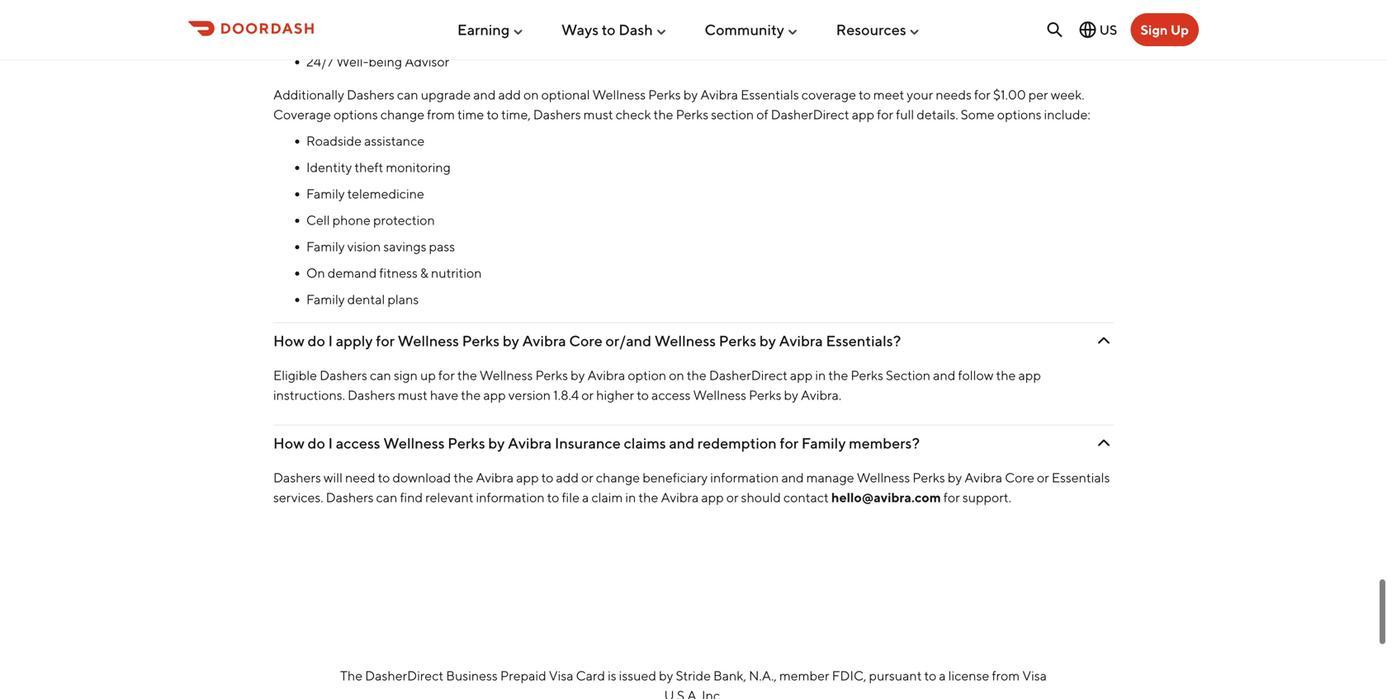 Task type: vqa. For each thing, say whether or not it's contained in the screenshot.
Pick up the food
no



Task type: describe. For each thing, give the bounding box(es) containing it.
to inside eligible dashers can sign up for the wellness perks by avibra option on the dasherdirect app in the perks section and follow the app instructions. dashers must have the app version 1.8.4 or higher to access wellness perks by avibra.
[[637, 387, 649, 403]]

vision
[[347, 239, 381, 254]]

or/and
[[606, 332, 652, 350]]

change inside dashers will need to download the avibra app to add or change beneficiary information and manage wellness perks by avibra core or essentials services. dashers can find relevant information to file a claim in the avibra app or should contact
[[596, 470, 640, 486]]

dashers down apply
[[320, 367, 368, 383]]

dashers will need to download the avibra app to add or change beneficiary information and manage wellness perks by avibra core or essentials services. dashers can find relevant information to file a claim in the avibra app or should contact
[[273, 470, 1110, 505]]

the dasherdirect business prepaid visa card is issued by stride bank, n.a., member fdic, pursuant to a license from visa u.s.a. inc.
[[340, 668, 1047, 700]]

for left support.
[[944, 490, 960, 505]]

should
[[741, 490, 781, 505]]

resources link
[[836, 14, 922, 45]]

how do i access wellness perks by avibra insurance claims and redemption for family members?
[[273, 434, 920, 452]]

contact
[[784, 490, 829, 505]]

your
[[907, 87, 934, 102]]

by inside dashers will need to download the avibra app to add or change beneficiary information and manage wellness perks by avibra core or essentials services. dashers can find relevant information to file a claim in the avibra app or should contact
[[948, 470, 963, 486]]

24/7
[[306, 54, 334, 69]]

family for family vision savings pass
[[306, 239, 345, 254]]

optional
[[542, 87, 590, 102]]

plans
[[388, 291, 419, 307]]

pursuant
[[869, 668, 922, 684]]

being
[[369, 54, 402, 69]]

to down how do i access wellness perks by avibra insurance claims and redemption for family members?
[[542, 470, 554, 486]]

the up relevant
[[454, 470, 474, 486]]

can inside dashers will need to download the avibra app to add or change beneficiary information and manage wellness perks by avibra core or essentials services. dashers can find relevant information to file a claim in the avibra app or should contact
[[376, 490, 398, 505]]

roadside assistance
[[306, 133, 425, 149]]

avibra down version
[[508, 434, 552, 452]]

eligible
[[273, 367, 317, 383]]

time,
[[501, 106, 531, 122]]

wellness up redemption
[[693, 387, 747, 403]]

is
[[608, 668, 617, 684]]

the right more
[[732, 27, 752, 43]]

cell phone protection
[[306, 212, 435, 228]]

follow
[[958, 367, 994, 383]]

license
[[949, 668, 990, 684]]

claim
[[592, 490, 623, 505]]

do for access
[[308, 434, 325, 452]]

2 visa from the left
[[1023, 668, 1047, 684]]

per
[[1029, 87, 1049, 102]]

do for apply
[[308, 332, 325, 350]]

a inside dashers will need to download the avibra app to add or change beneficiary information and manage wellness perks by avibra core or essentials services. dashers can find relevant information to file a claim in the avibra app or should contact
[[582, 490, 589, 505]]

roadside
[[306, 133, 362, 149]]

$1.00
[[994, 87, 1026, 102]]

24/7 well-being advisor
[[306, 54, 450, 69]]

fitness
[[379, 265, 418, 281]]

avibra inside additionally dashers can upgrade and add on optional wellness perks by avibra essentials coverage to meet your needs for $1.00 per week. coverage options change from time to time, dashers must check the perks section of dasherdirect app for full details. some options include:
[[701, 87, 738, 102]]

protection
[[373, 212, 435, 228]]

hello@avibra.com for support.
[[832, 490, 1012, 505]]

family for family telemedicine
[[306, 186, 345, 201]]

app down beneficiary
[[702, 490, 724, 505]]

wellness up option
[[655, 332, 716, 350]]

essentials inside additionally dashers can upgrade and add on optional wellness perks by avibra essentials coverage to meet your needs for $1.00 per week. coverage options change from time to time, dashers must check the perks section of dasherdirect app for full details. some options include:
[[741, 87, 799, 102]]

sign
[[1141, 22, 1168, 38]]

file
[[562, 490, 580, 505]]

avibra down beneficiary
[[661, 490, 699, 505]]

app right the follow
[[1019, 367, 1041, 383]]

on inside eligible dashers can sign up for the wellness perks by avibra option on the dasherdirect app in the perks section and follow the app instructions. dashers must have the app version 1.8.4 or higher to access wellness perks by avibra.
[[669, 367, 685, 383]]

by inside the dasherdirect business prepaid visa card is issued by stride bank, n.a., member fdic, pursuant to a license from visa u.s.a. inc.
[[659, 668, 674, 684]]

app inside additionally dashers can upgrade and add on optional wellness perks by avibra essentials coverage to meet your needs for $1.00 per week. coverage options change from time to time, dashers must check the perks section of dasherdirect app for full details. some options include:
[[852, 106, 875, 122]]

relevant
[[426, 490, 474, 505]]

details.
[[917, 106, 959, 122]]

on inside additionally dashers can upgrade and add on optional wellness perks by avibra essentials coverage to meet your needs for $1.00 per week. coverage options change from time to time, dashers must check the perks section of dasherdirect app for full details. some options include:
[[524, 87, 539, 102]]

phone
[[333, 212, 371, 228]]

some
[[961, 106, 995, 122]]

from inside the dasherdirect business prepaid visa card is issued by stride bank, n.a., member fdic, pursuant to a license from visa u.s.a. inc.
[[992, 668, 1020, 684]]

or inside eligible dashers can sign up for the wellness perks by avibra option on the dasherdirect app in the perks section and follow the app instructions. dashers must have the app version 1.8.4 or higher to access wellness perks by avibra.
[[582, 387, 594, 403]]

can for sign
[[370, 367, 391, 383]]

earn
[[609, 27, 635, 43]]

the right have
[[461, 387, 481, 403]]

wellness inside additionally dashers can upgrade and add on optional wellness perks by avibra essentials coverage to meet your needs for $1.00 per week. coverage options change from time to time, dashers must check the perks section of dasherdirect app for full details. some options include:
[[593, 87, 646, 102]]

$1,000 life insurance immediately with the ability to earn $4,000 more in the avibra app
[[306, 27, 817, 43]]

add inside additionally dashers can upgrade and add on optional wellness perks by avibra essentials coverage to meet your needs for $1.00 per week. coverage options change from time to time, dashers must check the perks section of dasherdirect app for full details. some options include:
[[498, 87, 521, 102]]

$1,000
[[306, 27, 348, 43]]

dasherdirect inside eligible dashers can sign up for the wellness perks by avibra option on the dasherdirect app in the perks section and follow the app instructions. dashers must have the app version 1.8.4 or higher to access wellness perks by avibra.
[[709, 367, 788, 383]]

fdic,
[[832, 668, 867, 684]]

from inside additionally dashers can upgrade and add on optional wellness perks by avibra essentials coverage to meet your needs for $1.00 per week. coverage options change from time to time, dashers must check the perks section of dasherdirect app for full details. some options include:
[[427, 106, 455, 122]]

immediately
[[431, 27, 504, 43]]

sign up button
[[1131, 13, 1199, 46]]

inc.
[[702, 688, 723, 700]]

0 horizontal spatial access
[[336, 434, 380, 452]]

sign up
[[1141, 22, 1189, 38]]

community link
[[705, 14, 800, 45]]

bank,
[[714, 668, 747, 684]]

well-
[[336, 54, 369, 69]]

more
[[685, 27, 716, 43]]

how for how do i access wellness perks by avibra insurance claims and redemption for family members?
[[273, 434, 305, 452]]

apply
[[336, 332, 373, 350]]

beneficiary
[[643, 470, 708, 486]]

essentials inside dashers will need to download the avibra app to add or change beneficiary information and manage wellness perks by avibra core or essentials services. dashers can find relevant information to file a claim in the avibra app or should contact
[[1052, 470, 1110, 486]]

avibra.
[[801, 387, 842, 403]]

us
[[1100, 22, 1118, 38]]

avibra right download
[[476, 470, 514, 486]]

section
[[711, 106, 754, 122]]

1 vertical spatial information
[[476, 490, 545, 505]]

for right apply
[[376, 332, 395, 350]]

resources
[[836, 21, 907, 39]]

manage
[[807, 470, 855, 486]]

the down beneficiary
[[639, 490, 659, 505]]

hello@avibra.com
[[832, 490, 941, 505]]

dashers down need
[[326, 490, 374, 505]]

wellness up version
[[480, 367, 533, 383]]

need
[[345, 470, 376, 486]]

access inside eligible dashers can sign up for the wellness perks by avibra option on the dasherdirect app in the perks section and follow the app instructions. dashers must have the app version 1.8.4 or higher to access wellness perks by avibra.
[[652, 387, 691, 403]]

demand
[[328, 265, 377, 281]]

telemedicine
[[347, 186, 424, 201]]

for right redemption
[[780, 434, 799, 452]]

time
[[458, 106, 484, 122]]

in inside dashers will need to download the avibra app to add or change beneficiary information and manage wellness perks by avibra core or essentials services. dashers can find relevant information to file a claim in the avibra app or should contact
[[626, 490, 636, 505]]

on demand fitness & nutrition
[[306, 265, 482, 281]]

avibra right more
[[754, 27, 792, 43]]

support.
[[963, 490, 1012, 505]]

dashers up services.
[[273, 470, 321, 486]]

coverage
[[273, 106, 331, 122]]

option
[[628, 367, 667, 383]]

family telemedicine
[[306, 186, 424, 201]]

app left version
[[483, 387, 506, 403]]

redemption
[[698, 434, 777, 452]]

&
[[420, 265, 429, 281]]

and inside additionally dashers can upgrade and add on optional wellness perks by avibra essentials coverage to meet your needs for $1.00 per week. coverage options change from time to time, dashers must check the perks section of dasherdirect app for full details. some options include:
[[474, 87, 496, 102]]

theft
[[355, 159, 384, 175]]

up
[[1171, 22, 1189, 38]]

wellness up up
[[398, 332, 459, 350]]

avibra inside eligible dashers can sign up for the wellness perks by avibra option on the dasherdirect app in the perks section and follow the app instructions. dashers must have the app version 1.8.4 or higher to access wellness perks by avibra.
[[588, 367, 626, 383]]

dashers down 24/7 well-being advisor at the top left of the page
[[347, 87, 395, 102]]



Task type: locate. For each thing, give the bounding box(es) containing it.
visa
[[549, 668, 574, 684], [1023, 668, 1047, 684]]

family dental plans
[[306, 291, 419, 307]]

family for family dental plans
[[306, 291, 345, 307]]

dental
[[347, 291, 385, 307]]

meet
[[874, 87, 905, 102]]

add up file
[[556, 470, 579, 486]]

1 vertical spatial essentials
[[1052, 470, 1110, 486]]

change up assistance
[[381, 106, 425, 122]]

app right community
[[795, 27, 817, 43]]

perks
[[649, 87, 681, 102], [676, 106, 709, 122], [462, 332, 500, 350], [719, 332, 757, 350], [536, 367, 568, 383], [851, 367, 884, 383], [749, 387, 782, 403], [448, 434, 485, 452], [913, 470, 946, 486]]

i
[[328, 332, 333, 350], [328, 434, 333, 452]]

2 options from the left
[[998, 106, 1042, 122]]

0 vertical spatial essentials
[[741, 87, 799, 102]]

1 horizontal spatial must
[[584, 106, 613, 122]]

1 vertical spatial chevron down image
[[1094, 433, 1114, 453]]

avibra up avibra.
[[779, 332, 823, 350]]

week.
[[1051, 87, 1085, 102]]

0 vertical spatial do
[[308, 332, 325, 350]]

how up 'eligible'
[[273, 332, 305, 350]]

1 vertical spatial i
[[328, 434, 333, 452]]

and inside dashers will need to download the avibra app to add or change beneficiary information and manage wellness perks by avibra core or essentials services. dashers can find relevant information to file a claim in the avibra app or should contact
[[782, 470, 804, 486]]

must inside eligible dashers can sign up for the wellness perks by avibra option on the dasherdirect app in the perks section and follow the app instructions. dashers must have the app version 1.8.4 or higher to access wellness perks by avibra.
[[398, 387, 428, 403]]

must
[[584, 106, 613, 122], [398, 387, 428, 403]]

dashers
[[347, 87, 395, 102], [533, 106, 581, 122], [320, 367, 368, 383], [348, 387, 396, 403], [273, 470, 321, 486], [326, 490, 374, 505]]

to down option
[[637, 387, 649, 403]]

can for upgrade
[[397, 87, 419, 102]]

to left the 'earn'
[[594, 27, 606, 43]]

how
[[273, 332, 305, 350], [273, 434, 305, 452]]

0 horizontal spatial add
[[498, 87, 521, 102]]

to left meet
[[859, 87, 871, 102]]

or
[[582, 387, 594, 403], [581, 470, 594, 486], [1037, 470, 1050, 486], [727, 490, 739, 505]]

1 horizontal spatial in
[[719, 27, 729, 43]]

the right option
[[687, 367, 707, 383]]

issued
[[619, 668, 657, 684]]

1 vertical spatial can
[[370, 367, 391, 383]]

0 vertical spatial add
[[498, 87, 521, 102]]

0 vertical spatial dasherdirect
[[771, 106, 850, 122]]

the right the follow
[[997, 367, 1016, 383]]

of
[[757, 106, 769, 122]]

the
[[534, 27, 554, 43], [732, 27, 752, 43], [654, 106, 674, 122], [458, 367, 477, 383], [687, 367, 707, 383], [829, 367, 849, 383], [997, 367, 1016, 383], [461, 387, 481, 403], [454, 470, 474, 486], [639, 490, 659, 505]]

find
[[400, 490, 423, 505]]

2 vertical spatial can
[[376, 490, 398, 505]]

by inside additionally dashers can upgrade and add on optional wellness perks by avibra essentials coverage to meet your needs for $1.00 per week. coverage options change from time to time, dashers must check the perks section of dasherdirect app for full details. some options include:
[[684, 87, 698, 102]]

i for access
[[328, 434, 333, 452]]

family down on
[[306, 291, 345, 307]]

1 vertical spatial a
[[939, 668, 946, 684]]

1 chevron down image from the top
[[1094, 331, 1114, 351]]

dasherdirect
[[771, 106, 850, 122], [709, 367, 788, 383], [365, 668, 444, 684]]

additionally
[[273, 87, 344, 102]]

2 do from the top
[[308, 434, 325, 452]]

card
[[576, 668, 606, 684]]

ways to dash link
[[562, 14, 668, 45]]

nutrition
[[431, 265, 482, 281]]

and inside eligible dashers can sign up for the wellness perks by avibra option on the dasherdirect app in the perks section and follow the app instructions. dashers must have the app version 1.8.4 or higher to access wellness perks by avibra.
[[933, 367, 956, 383]]

0 horizontal spatial information
[[476, 490, 545, 505]]

dasherdirect inside the dasherdirect business prepaid visa card is issued by stride bank, n.a., member fdic, pursuant to a license from visa u.s.a. inc.
[[365, 668, 444, 684]]

must inside additionally dashers can upgrade and add on optional wellness perks by avibra essentials coverage to meet your needs for $1.00 per week. coverage options change from time to time, dashers must check the perks section of dasherdirect app for full details. some options include:
[[584, 106, 613, 122]]

access up need
[[336, 434, 380, 452]]

the up have
[[458, 367, 477, 383]]

avibra up higher
[[588, 367, 626, 383]]

wellness up download
[[383, 434, 445, 452]]

change
[[381, 106, 425, 122], [596, 470, 640, 486]]

n.a.,
[[749, 668, 777, 684]]

1 how from the top
[[273, 332, 305, 350]]

claims
[[624, 434, 666, 452]]

dashers down sign
[[348, 387, 396, 403]]

with
[[506, 27, 531, 43]]

dasherdirect right the the
[[365, 668, 444, 684]]

to
[[602, 21, 616, 39], [594, 27, 606, 43], [859, 87, 871, 102], [487, 106, 499, 122], [637, 387, 649, 403], [378, 470, 390, 486], [542, 470, 554, 486], [547, 490, 560, 505], [925, 668, 937, 684]]

dashers down the optional
[[533, 106, 581, 122]]

from down upgrade on the left top of the page
[[427, 106, 455, 122]]

0 vertical spatial can
[[397, 87, 419, 102]]

full
[[896, 106, 915, 122]]

needs
[[936, 87, 972, 102]]

0 horizontal spatial core
[[569, 332, 603, 350]]

0 vertical spatial a
[[582, 490, 589, 505]]

1 horizontal spatial change
[[596, 470, 640, 486]]

for right up
[[439, 367, 455, 383]]

instructions.
[[273, 387, 345, 403]]

globe line image
[[1078, 20, 1098, 40]]

eligible dashers can sign up for the wellness perks by avibra option on the dasherdirect app in the perks section and follow the app instructions. dashers must have the app version 1.8.4 or higher to access wellness perks by avibra.
[[273, 367, 1041, 403]]

can inside additionally dashers can upgrade and add on optional wellness perks by avibra essentials coverage to meet your needs for $1.00 per week. coverage options change from time to time, dashers must check the perks section of dasherdirect app for full details. some options include:
[[397, 87, 419, 102]]

and left the follow
[[933, 367, 956, 383]]

wellness up hello@avibra.com
[[857, 470, 910, 486]]

2 how from the top
[[273, 434, 305, 452]]

up
[[420, 367, 436, 383]]

change up claim
[[596, 470, 640, 486]]

1 horizontal spatial a
[[939, 668, 946, 684]]

0 vertical spatial information
[[711, 470, 779, 486]]

add
[[498, 87, 521, 102], [556, 470, 579, 486]]

identity
[[306, 159, 352, 175]]

coverage
[[802, 87, 857, 102]]

access
[[652, 387, 691, 403], [336, 434, 380, 452]]

a left license
[[939, 668, 946, 684]]

core up support.
[[1005, 470, 1035, 486]]

ways to dash
[[562, 21, 653, 39]]

1.8.4
[[554, 387, 579, 403]]

have
[[430, 387, 459, 403]]

how down 'instructions.'
[[273, 434, 305, 452]]

in up avibra.
[[816, 367, 826, 383]]

1 i from the top
[[328, 332, 333, 350]]

must left check
[[584, 106, 613, 122]]

1 horizontal spatial information
[[711, 470, 779, 486]]

1 vertical spatial must
[[398, 387, 428, 403]]

0 vertical spatial change
[[381, 106, 425, 122]]

can
[[397, 87, 419, 102], [370, 367, 391, 383], [376, 490, 398, 505]]

ways
[[562, 21, 599, 39]]

on right option
[[669, 367, 685, 383]]

to left dash
[[602, 21, 616, 39]]

and up beneficiary
[[669, 434, 695, 452]]

0 vertical spatial in
[[719, 27, 729, 43]]

dash
[[619, 21, 653, 39]]

1 horizontal spatial access
[[652, 387, 691, 403]]

0 horizontal spatial a
[[582, 490, 589, 505]]

include:
[[1045, 106, 1091, 122]]

wellness inside dashers will need to download the avibra app to add or change beneficiary information and manage wellness perks by avibra core or essentials services. dashers can find relevant information to file a claim in the avibra app or should contact
[[857, 470, 910, 486]]

do up will
[[308, 434, 325, 452]]

monitoring
[[386, 159, 451, 175]]

0 horizontal spatial options
[[334, 106, 378, 122]]

assistance
[[364, 133, 425, 149]]

0 horizontal spatial change
[[381, 106, 425, 122]]

0 horizontal spatial in
[[626, 490, 636, 505]]

options down '$1.00'
[[998, 106, 1042, 122]]

0 vertical spatial from
[[427, 106, 455, 122]]

business
[[446, 668, 498, 684]]

for inside eligible dashers can sign up for the wellness perks by avibra option on the dasherdirect app in the perks section and follow the app instructions. dashers must have the app version 1.8.4 or higher to access wellness perks by avibra.
[[439, 367, 455, 383]]

avibra up version
[[522, 332, 566, 350]]

pass
[[429, 239, 455, 254]]

to right time
[[487, 106, 499, 122]]

do
[[308, 332, 325, 350], [308, 434, 325, 452]]

chevron down image
[[1094, 331, 1114, 351], [1094, 433, 1114, 453]]

0 horizontal spatial on
[[524, 87, 539, 102]]

information left file
[[476, 490, 545, 505]]

avibra up section
[[701, 87, 738, 102]]

family
[[306, 186, 345, 201], [306, 239, 345, 254], [306, 291, 345, 307], [802, 434, 846, 452]]

in right claim
[[626, 490, 636, 505]]

and up time
[[474, 87, 496, 102]]

0 vertical spatial i
[[328, 332, 333, 350]]

1 vertical spatial access
[[336, 434, 380, 452]]

2 i from the top
[[328, 434, 333, 452]]

upgrade
[[421, 87, 471, 102]]

2 horizontal spatial in
[[816, 367, 826, 383]]

1 vertical spatial in
[[816, 367, 826, 383]]

app up avibra.
[[790, 367, 813, 383]]

the right check
[[654, 106, 674, 122]]

chevron down image for how do i access wellness perks by avibra insurance claims and redemption for family members?
[[1094, 433, 1114, 453]]

version
[[509, 387, 551, 403]]

0 horizontal spatial essentials
[[741, 87, 799, 102]]

information
[[711, 470, 779, 486], [476, 490, 545, 505]]

the inside additionally dashers can upgrade and add on optional wellness perks by avibra essentials coverage to meet your needs for $1.00 per week. coverage options change from time to time, dashers must check the perks section of dasherdirect app for full details. some options include:
[[654, 106, 674, 122]]

must down sign
[[398, 387, 428, 403]]

2 vertical spatial in
[[626, 490, 636, 505]]

2 vertical spatial dasherdirect
[[365, 668, 444, 684]]

1 vertical spatial add
[[556, 470, 579, 486]]

0 vertical spatial core
[[569, 332, 603, 350]]

visa left the card
[[549, 668, 574, 684]]

by
[[684, 87, 698, 102], [503, 332, 519, 350], [760, 332, 776, 350], [571, 367, 585, 383], [784, 387, 799, 403], [488, 434, 505, 452], [948, 470, 963, 486], [659, 668, 674, 684]]

0 horizontal spatial must
[[398, 387, 428, 403]]

1 vertical spatial core
[[1005, 470, 1035, 486]]

app down meet
[[852, 106, 875, 122]]

dasherdirect up redemption
[[709, 367, 788, 383]]

1 vertical spatial from
[[992, 668, 1020, 684]]

do left apply
[[308, 332, 325, 350]]

ability
[[556, 27, 592, 43]]

0 vertical spatial how
[[273, 332, 305, 350]]

perks inside dashers will need to download the avibra app to add or change beneficiary information and manage wellness perks by avibra core or essentials services. dashers can find relevant information to file a claim in the avibra app or should contact
[[913, 470, 946, 486]]

core
[[569, 332, 603, 350], [1005, 470, 1035, 486]]

additionally dashers can upgrade and add on optional wellness perks by avibra essentials coverage to meet your needs for $1.00 per week. coverage options change from time to time, dashers must check the perks section of dasherdirect app for full details. some options include:
[[273, 87, 1091, 122]]

0 horizontal spatial visa
[[549, 668, 574, 684]]

on up time,
[[524, 87, 539, 102]]

0 vertical spatial on
[[524, 87, 539, 102]]

1 do from the top
[[308, 332, 325, 350]]

add inside dashers will need to download the avibra app to add or change beneficiary information and manage wellness perks by avibra core or essentials services. dashers can find relevant information to file a claim in the avibra app or should contact
[[556, 470, 579, 486]]

and up contact
[[782, 470, 804, 486]]

earning link
[[458, 14, 525, 45]]

1 vertical spatial on
[[669, 367, 685, 383]]

1 vertical spatial change
[[596, 470, 640, 486]]

add up time,
[[498, 87, 521, 102]]

family up manage
[[802, 434, 846, 452]]

for left full at the top of page
[[877, 106, 894, 122]]

access down option
[[652, 387, 691, 403]]

insurance
[[371, 27, 429, 43]]

1 horizontal spatial from
[[992, 668, 1020, 684]]

stride
[[676, 668, 711, 684]]

1 horizontal spatial core
[[1005, 470, 1035, 486]]

app down how do i access wellness perks by avibra insurance claims and redemption for family members?
[[516, 470, 539, 486]]

1 horizontal spatial essentials
[[1052, 470, 1110, 486]]

1 horizontal spatial on
[[669, 367, 685, 383]]

how for how do i apply for wellness perks by avibra core or/and wellness perks by avibra essentials?
[[273, 332, 305, 350]]

core left or/and
[[569, 332, 603, 350]]

avibra up support.
[[965, 470, 1003, 486]]

higher
[[596, 387, 635, 403]]

can left sign
[[370, 367, 391, 383]]

earning
[[458, 21, 510, 39]]

1 vertical spatial dasherdirect
[[709, 367, 788, 383]]

to right need
[[378, 470, 390, 486]]

to left file
[[547, 490, 560, 505]]

0 vertical spatial access
[[652, 387, 691, 403]]

a right file
[[582, 490, 589, 505]]

in inside eligible dashers can sign up for the wellness perks by avibra option on the dasherdirect app in the perks section and follow the app instructions. dashers must have the app version 1.8.4 or higher to access wellness perks by avibra.
[[816, 367, 826, 383]]

to right pursuant on the right bottom of the page
[[925, 668, 937, 684]]

to inside the dasherdirect business prepaid visa card is issued by stride bank, n.a., member fdic, pursuant to a license from visa u.s.a. inc.
[[925, 668, 937, 684]]

0 vertical spatial must
[[584, 106, 613, 122]]

essentials
[[741, 87, 799, 102], [1052, 470, 1110, 486]]

dasherdirect inside additionally dashers can upgrade and add on optional wellness perks by avibra essentials coverage to meet your needs for $1.00 per week. coverage options change from time to time, dashers must check the perks section of dasherdirect app for full details. some options include:
[[771, 106, 850, 122]]

information up should
[[711, 470, 779, 486]]

1 visa from the left
[[549, 668, 574, 684]]

1 vertical spatial do
[[308, 434, 325, 452]]

can left find
[[376, 490, 398, 505]]

1 vertical spatial how
[[273, 434, 305, 452]]

for up some
[[975, 87, 991, 102]]

a
[[582, 490, 589, 505], [939, 668, 946, 684]]

1 horizontal spatial options
[[998, 106, 1042, 122]]

download
[[393, 470, 451, 486]]

to inside ways to dash link
[[602, 21, 616, 39]]

2 chevron down image from the top
[[1094, 433, 1114, 453]]

options up roadside assistance
[[334, 106, 378, 122]]

in right more
[[719, 27, 729, 43]]

community
[[705, 21, 785, 39]]

services.
[[273, 490, 324, 505]]

0 horizontal spatial from
[[427, 106, 455, 122]]

cell
[[306, 212, 330, 228]]

will
[[324, 470, 343, 486]]

how do i apply for wellness perks by avibra core or/and wellness perks by avibra essentials?
[[273, 332, 901, 350]]

i left apply
[[328, 332, 333, 350]]

can inside eligible dashers can sign up for the wellness perks by avibra option on the dasherdirect app in the perks section and follow the app instructions. dashers must have the app version 1.8.4 or higher to access wellness perks by avibra.
[[370, 367, 391, 383]]

visa right license
[[1023, 668, 1047, 684]]

a inside the dasherdirect business prepaid visa card is issued by stride bank, n.a., member fdic, pursuant to a license from visa u.s.a. inc.
[[939, 668, 946, 684]]

family down cell
[[306, 239, 345, 254]]

1 options from the left
[[334, 106, 378, 122]]

from right license
[[992, 668, 1020, 684]]

check
[[616, 106, 651, 122]]

dasherdirect down coverage
[[771, 106, 850, 122]]

0 vertical spatial chevron down image
[[1094, 331, 1114, 351]]

family down identity at the left top of the page
[[306, 186, 345, 201]]

wellness up check
[[593, 87, 646, 102]]

the right the with
[[534, 27, 554, 43]]

the up avibra.
[[829, 367, 849, 383]]

1 horizontal spatial visa
[[1023, 668, 1047, 684]]

1 horizontal spatial add
[[556, 470, 579, 486]]

change inside additionally dashers can upgrade and add on optional wellness perks by avibra essentials coverage to meet your needs for $1.00 per week. coverage options change from time to time, dashers must check the perks section of dasherdirect app for full details. some options include:
[[381, 106, 425, 122]]

core inside dashers will need to download the avibra app to add or change beneficiary information and manage wellness perks by avibra core or essentials services. dashers can find relevant information to file a claim in the avibra app or should contact
[[1005, 470, 1035, 486]]

i up will
[[328, 434, 333, 452]]

i for apply
[[328, 332, 333, 350]]

can left upgrade on the left top of the page
[[397, 87, 419, 102]]

identity theft monitoring
[[306, 159, 451, 175]]

chevron down image for how do i apply for wellness perks by avibra core or/and wellness perks by avibra essentials?
[[1094, 331, 1114, 351]]



